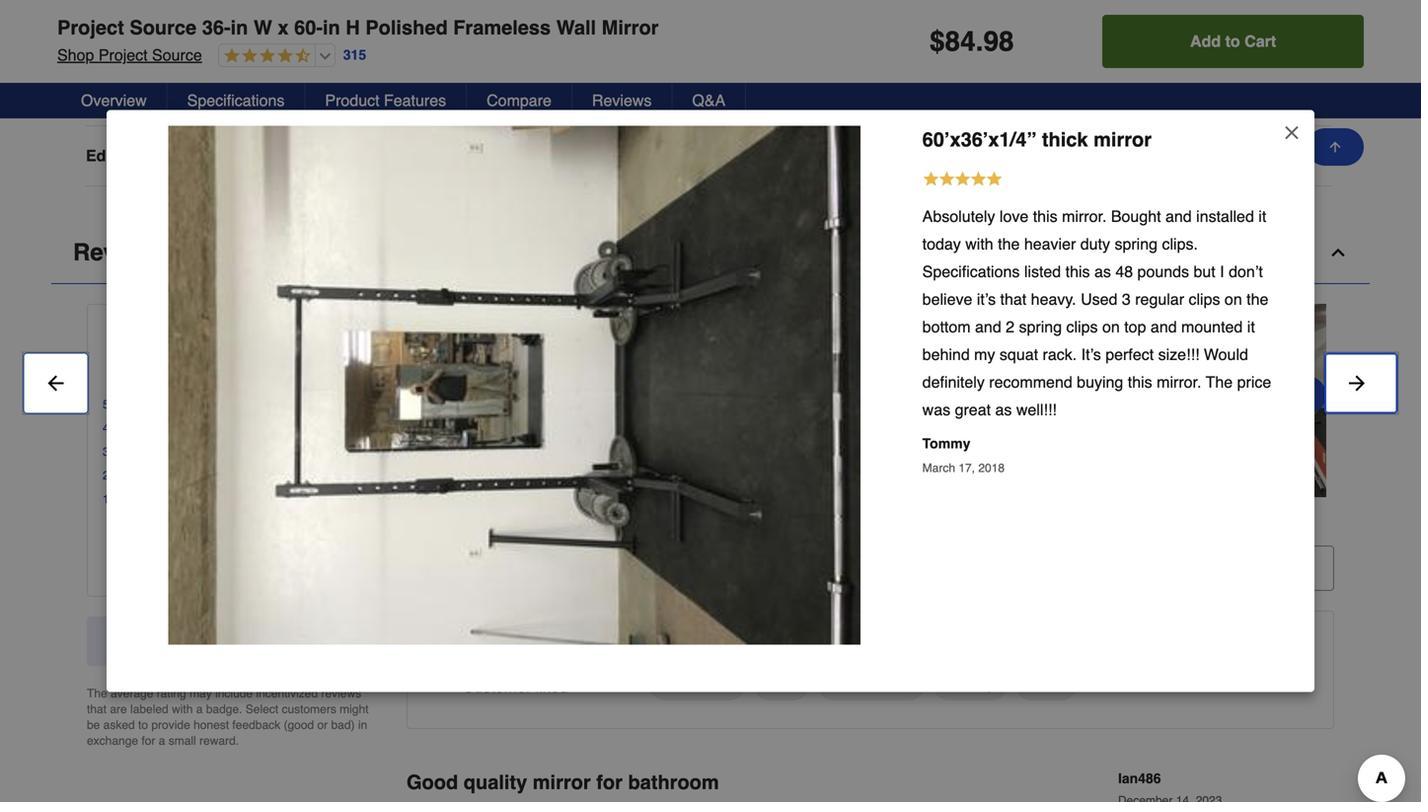 Task type: describe. For each thing, give the bounding box(es) containing it.
that inside absolutely love this mirror. bought and installed it today with the heavier duty spring clips. specifications listed this as 48 pounds but i don't believe it's that heavy. used 3 regular clips on the bottom and 2 spring clips on top and mounted it behind my squat rack. it's perfect size!!! would definitely recommend buying this mirror. the price was great as well!!!
[[1000, 290, 1027, 308]]

recommend this product
[[161, 632, 337, 650]]

write a review button
[[143, 536, 319, 581]]

0 horizontal spatial in
[[231, 16, 248, 39]]

satisfaction button
[[818, 667, 925, 701]]

asked
[[103, 718, 135, 732]]

315 for 315 customer review s
[[407, 515, 433, 533]]

79%
[[336, 398, 359, 411]]

the average rating may include incentivized reviews that are labeled with a badge. select customers might be asked to provide honest feedback (good or bad) in exchange for a small reward.
[[87, 687, 369, 748]]

behind
[[923, 345, 970, 364]]

0 vertical spatial 4.5 stars image
[[219, 47, 311, 66]]

love
[[1000, 207, 1029, 226]]

mirror for thick
[[1094, 128, 1152, 151]]

believe
[[923, 290, 973, 308]]

edge type
[[86, 146, 165, 165]]

size
[[766, 675, 797, 693]]

bought
[[1111, 207, 1161, 226]]

mirror
[[602, 16, 659, 39]]

chevron up image
[[1329, 243, 1348, 262]]

x
[[278, 16, 289, 39]]

provide
[[151, 718, 190, 732]]

overview
[[81, 91, 147, 110]]

1 vertical spatial reviews button
[[51, 222, 1370, 284]]

1 vertical spatial the
[[1247, 290, 1269, 308]]

feedback
[[232, 718, 280, 732]]

2 wall cell from the left
[[548, 26, 711, 45]]

0 vertical spatial reviews
[[592, 91, 652, 110]]

of
[[307, 323, 323, 346]]

(good
[[284, 718, 314, 732]]

beveled cell
[[548, 146, 711, 166]]

review for 315 customer review s
[[516, 515, 570, 533]]

q&a
[[692, 91, 726, 110]]

duty
[[1081, 235, 1110, 253]]

bad)
[[331, 718, 355, 732]]

0 horizontal spatial spring
[[1019, 318, 1062, 336]]

product features
[[325, 91, 446, 110]]

absolutely
[[923, 207, 995, 226]]

1 vertical spatial project
[[99, 46, 148, 64]]

this down "perfect"
[[1128, 373, 1153, 391]]

thick
[[1042, 128, 1088, 151]]

to inside button
[[1226, 32, 1240, 50]]

frame for 2nd "no frame" cell from right
[[572, 86, 613, 105]]

satisfaction
[[831, 675, 912, 693]]

bottom
[[923, 318, 971, 336]]

select
[[246, 703, 278, 716]]

hide filters button
[[407, 546, 578, 591]]

0 vertical spatial as
[[1095, 263, 1111, 281]]

the inside the average rating may include incentivized reviews that are labeled with a badge. select customers might be asked to provide honest feedback (good or bad) in exchange for a small reward.
[[87, 687, 107, 701]]

liked
[[536, 678, 568, 696]]

edge
[[86, 146, 124, 165]]

installed
[[1196, 207, 1254, 226]]

s inside 4.5 out of 5 315 review s
[[264, 350, 271, 366]]

0 vertical spatial it
[[1259, 207, 1267, 226]]

17,
[[959, 461, 975, 475]]

2 inside absolutely love this mirror. bought and installed it today with the heavier duty spring clips. specifications listed this as 48 pounds but i don't believe it's that heavy. used 3 regular clips on the bottom and 2 spring clips on top and mounted it behind my squat rack. it's perfect size!!! would definitely recommend buying this mirror. the price was great as well!!!
[[1006, 318, 1015, 336]]

polystyrene cell
[[1110, 86, 1273, 105]]

regular
[[1135, 290, 1185, 308]]

wall for second the wall cell from the left
[[548, 26, 578, 44]]

framed
[[1110, 146, 1165, 165]]

3% for 2
[[342, 469, 359, 483]]

reviews
[[321, 687, 361, 701]]

add to cart
[[1190, 32, 1276, 50]]

36-
[[202, 16, 231, 39]]

close image
[[1282, 123, 1302, 143]]

1 horizontal spatial spring
[[1115, 235, 1158, 253]]

perfect
[[1106, 345, 1154, 364]]

0 horizontal spatial as
[[995, 401, 1012, 419]]

frame material
[[86, 86, 197, 105]]

average
[[111, 687, 153, 701]]

0 vertical spatial source
[[130, 16, 197, 39]]

that inside the average rating may include incentivized reviews that are labeled with a badge. select customers might be asked to provide honest feedback (good or bad) in exchange for a small reward.
[[87, 703, 107, 716]]

product
[[325, 91, 380, 110]]

pounds
[[1138, 263, 1189, 281]]

3% for 3
[[342, 445, 359, 459]]

price button
[[1016, 667, 1077, 701]]

add
[[1190, 32, 1221, 50]]

1 no from the left
[[266, 86, 287, 105]]

good quality mirror for bathroom
[[407, 771, 719, 794]]

write a review
[[175, 549, 287, 567]]

1 vertical spatial on
[[1103, 318, 1120, 336]]

0 horizontal spatial the
[[998, 235, 1020, 253]]

for inside the average rating may include incentivized reviews that are labeled with a badge. select customers might be asked to provide honest feedback (good or bad) in exchange for a small reward.
[[142, 734, 155, 748]]

size button
[[754, 667, 810, 701]]

size!!!
[[1158, 345, 1200, 364]]

squat
[[1000, 345, 1038, 364]]

1 vertical spatial for
[[596, 771, 623, 794]]

good
[[407, 771, 458, 794]]

h
[[346, 16, 360, 39]]

used
[[1081, 290, 1118, 308]]

2 vertical spatial a
[[159, 734, 165, 748]]

0 vertical spatial project
[[57, 16, 124, 39]]

84
[[945, 26, 976, 57]]

specifications button
[[167, 83, 305, 118]]

incentivized
[[256, 687, 318, 701]]

60-
[[294, 16, 323, 39]]

0 vertical spatial type
[[86, 26, 122, 44]]

would
[[1204, 345, 1249, 364]]

no frame for 2nd "no frame" cell from right
[[548, 86, 613, 105]]

thickness button
[[649, 667, 746, 701]]

0 horizontal spatial mirror.
[[1062, 207, 1107, 226]]

price inside absolutely love this mirror. bought and installed it today with the heavier duty spring clips. specifications listed this as 48 pounds but i don't believe it's that heavy. used 3 regular clips on the bottom and 2 spring clips on top and mounted it behind my squat rack. it's perfect size!!! would definitely recommend buying this mirror. the price was great as well!!!
[[1237, 373, 1272, 391]]

out
[[274, 323, 301, 346]]

are
[[110, 703, 127, 716]]

0 horizontal spatial quality
[[464, 771, 527, 794]]

0 horizontal spatial 2
[[103, 469, 109, 483]]

review for write a review
[[232, 549, 287, 567]]

1 vertical spatial 4.5 stars image
[[122, 320, 233, 348]]

.
[[976, 26, 984, 57]]

q&a button
[[673, 83, 746, 118]]

specifications inside button
[[187, 91, 285, 110]]

be
[[87, 718, 100, 732]]

1 horizontal spatial in
[[323, 16, 340, 39]]

5 inside 4.5 out of 5 315 review s
[[328, 323, 339, 346]]

1 vertical spatial it
[[1247, 318, 1255, 336]]

project source 36-in w x 60-in h polished frameless wall mirror
[[57, 16, 659, 39]]

filters
[[498, 559, 545, 577]]

quality inside button
[[946, 675, 995, 693]]

a inside button
[[219, 549, 228, 567]]

customer sentiment
[[427, 632, 582, 650]]

0 vertical spatial reviews button
[[572, 83, 673, 118]]

overview button
[[61, 83, 167, 118]]

tommy march 17, 2018
[[923, 436, 1005, 475]]

filter image
[[439, 561, 455, 576]]

exchange
[[87, 734, 138, 748]]

1 wall cell from the left
[[266, 26, 429, 45]]

my
[[974, 345, 995, 364]]

98
[[984, 26, 1014, 57]]

compare button
[[467, 83, 572, 118]]

to inside the average rating may include incentivized reviews that are labeled with a badge. select customers might be asked to provide honest feedback (good or bad) in exchange for a small reward.
[[138, 718, 148, 732]]

frame for 3rd "no frame" cell from the right
[[291, 86, 331, 105]]



Task type: vqa. For each thing, say whether or not it's contained in the screenshot.
All corresponding to Animal
no



Task type: locate. For each thing, give the bounding box(es) containing it.
specifications inside absolutely love this mirror. bought and installed it today with the heavier duty spring clips. specifications listed this as 48 pounds but i don't believe it's that heavy. used 3 regular clips on the bottom and 2 spring clips on top and mounted it behind my squat rack. it's perfect size!!! would definitely recommend buying this mirror. the price was great as well!!!
[[923, 263, 1020, 281]]

this left product
[[255, 632, 280, 650]]

2 no frame cell from the left
[[548, 86, 711, 105]]

don't
[[1229, 263, 1263, 281]]

1 horizontal spatial wall cell
[[548, 26, 711, 45]]

0 vertical spatial 2
[[1006, 318, 1015, 336]]

$
[[930, 26, 945, 57]]

march
[[923, 461, 955, 475]]

0 horizontal spatial it
[[1247, 318, 1255, 336]]

heavy.
[[1031, 290, 1077, 308]]

was
[[923, 401, 951, 419]]

that up be
[[87, 703, 107, 716]]

a down "provide"
[[159, 734, 165, 748]]

1 horizontal spatial s
[[570, 515, 579, 533]]

mirror. up duty
[[1062, 207, 1107, 226]]

compare
[[487, 91, 552, 110]]

4.5
[[241, 323, 268, 346]]

top
[[1124, 318, 1146, 336]]

0 horizontal spatial polished cell
[[266, 146, 429, 166]]

1 vertical spatial quality
[[464, 771, 527, 794]]

0 horizontal spatial polished
[[266, 146, 327, 165]]

this down duty
[[1066, 263, 1090, 281]]

0 horizontal spatial 315
[[191, 350, 214, 366]]

1 vertical spatial to
[[138, 718, 148, 732]]

as left 48
[[1095, 263, 1111, 281]]

review inside button
[[232, 549, 287, 567]]

1 vertical spatial with
[[172, 703, 193, 716]]

in down might
[[358, 718, 367, 732]]

arrow right image
[[1345, 371, 1369, 395]]

a down may
[[196, 703, 203, 716]]

and down "it's"
[[975, 318, 1002, 336]]

type up the shop project source
[[86, 26, 122, 44]]

1 vertical spatial 3
[[103, 445, 109, 459]]

with inside absolutely love this mirror. bought and installed it today with the heavier duty spring clips. specifications listed this as 48 pounds but i don't believe it's that heavy. used 3 regular clips on the bottom and 2 spring clips on top and mounted it behind my squat rack. it's perfect size!!! would definitely recommend buying this mirror. the price was great as well!!!
[[966, 235, 994, 253]]

or
[[317, 718, 328, 732]]

1 cell from the left
[[829, 26, 992, 45]]

framed cell
[[1110, 146, 1273, 166]]

a right "write"
[[219, 549, 228, 567]]

1 horizontal spatial cell
[[1110, 26, 1273, 45]]

1 vertical spatial 5
[[103, 398, 109, 411]]

0 vertical spatial clips
[[1189, 290, 1220, 308]]

2 horizontal spatial polished
[[829, 146, 890, 165]]

1 horizontal spatial 2
[[1006, 318, 1015, 336]]

polystyrene
[[1110, 86, 1193, 105]]

in inside the average rating may include incentivized reviews that are labeled with a badge. select customers might be asked to provide honest feedback (good or bad) in exchange for a small reward.
[[358, 718, 367, 732]]

well!!!
[[1017, 401, 1057, 419]]

0 vertical spatial specifications
[[187, 91, 285, 110]]

1 horizontal spatial that
[[1000, 290, 1027, 308]]

specifications up "it's"
[[923, 263, 1020, 281]]

2 3% from the top
[[342, 469, 359, 483]]

reviews down edge type on the left top of page
[[73, 239, 168, 266]]

recommend
[[161, 632, 251, 650]]

0 vertical spatial that
[[1000, 290, 1027, 308]]

honest
[[194, 718, 229, 732]]

customer down customer sentiment
[[463, 678, 531, 696]]

2 polished cell from the left
[[829, 146, 992, 166]]

2 vertical spatial 315
[[407, 515, 433, 533]]

0 horizontal spatial specifications
[[187, 91, 285, 110]]

0 horizontal spatial 5
[[103, 398, 109, 411]]

1 vertical spatial a
[[196, 703, 203, 716]]

1 horizontal spatial a
[[196, 703, 203, 716]]

0 horizontal spatial for
[[142, 734, 155, 748]]

315 for 315
[[343, 47, 366, 63]]

with down absolutely
[[966, 235, 994, 253]]

project up shop
[[57, 16, 124, 39]]

review up filters
[[516, 515, 570, 533]]

spring
[[1115, 235, 1158, 253], [1019, 318, 1062, 336]]

0 horizontal spatial wall cell
[[266, 26, 429, 45]]

but
[[1194, 263, 1216, 281]]

reviews up beveled cell
[[592, 91, 652, 110]]

1 horizontal spatial polished
[[366, 16, 448, 39]]

315
[[343, 47, 366, 63], [191, 350, 214, 366], [407, 515, 433, 533]]

customer for customer liked
[[463, 678, 531, 696]]

315 inside 4.5 out of 5 315 review s
[[191, 350, 214, 366]]

polished for second polished cell
[[829, 146, 890, 165]]

0 vertical spatial 3
[[1122, 290, 1131, 308]]

mirror down polystyrene
[[1094, 128, 1152, 151]]

1 vertical spatial reviews
[[73, 239, 168, 266]]

hide filters
[[459, 559, 545, 577]]

it
[[1259, 207, 1267, 226], [1247, 318, 1255, 336]]

0 horizontal spatial frame
[[291, 86, 331, 105]]

1 frame from the left
[[291, 86, 331, 105]]

4.5 out of 5 315 review s
[[191, 323, 339, 366]]

1 vertical spatial spring
[[1019, 318, 1062, 336]]

no frame cell down $
[[829, 86, 992, 105]]

1 horizontal spatial polished cell
[[829, 146, 992, 166]]

3% up '5%'
[[342, 469, 359, 483]]

0 horizontal spatial reviews
[[73, 239, 168, 266]]

small
[[169, 734, 196, 748]]

0 horizontal spatial no frame
[[266, 86, 331, 105]]

project up frame
[[99, 46, 148, 64]]

price inside button
[[1029, 675, 1065, 693]]

mirror down liked
[[533, 771, 591, 794]]

frameless
[[453, 16, 551, 39]]

3 inside absolutely love this mirror. bought and installed it today with the heavier duty spring clips. specifications listed this as 48 pounds but i don't believe it's that heavy. used 3 regular clips on the bottom and 2 spring clips on top and mounted it behind my squat rack. it's perfect size!!! would definitely recommend buying this mirror. the price was great as well!!!
[[1122, 290, 1131, 308]]

1 horizontal spatial on
[[1225, 290, 1242, 308]]

this
[[1033, 207, 1058, 226], [1066, 263, 1090, 281], [1128, 373, 1153, 391], [255, 632, 280, 650]]

this up the heavier
[[1033, 207, 1058, 226]]

2 no from the left
[[548, 86, 568, 105]]

arrow up image
[[1328, 139, 1343, 155]]

spring down heavy.
[[1019, 318, 1062, 336]]

1 horizontal spatial no frame
[[548, 86, 613, 105]]

it right the installed
[[1259, 207, 1267, 226]]

2 no frame from the left
[[548, 86, 613, 105]]

1 3% from the top
[[342, 445, 359, 459]]

in left w
[[231, 16, 248, 39]]

and up clips.
[[1166, 207, 1192, 226]]

for down "provide"
[[142, 734, 155, 748]]

no frame cell
[[266, 86, 429, 105], [548, 86, 711, 105], [829, 86, 992, 105]]

1 vertical spatial clips
[[1067, 318, 1098, 336]]

1 horizontal spatial to
[[1226, 32, 1240, 50]]

to right add
[[1226, 32, 1240, 50]]

1 horizontal spatial frame
[[572, 86, 613, 105]]

2 horizontal spatial no frame
[[829, 86, 894, 105]]

48
[[1116, 263, 1133, 281]]

wall for second the wall cell from the right
[[266, 26, 297, 44]]

it's
[[1081, 345, 1101, 364]]

the down don't
[[1247, 290, 1269, 308]]

labeled
[[130, 703, 169, 716]]

2 horizontal spatial no
[[829, 86, 849, 105]]

1 horizontal spatial 3
[[1122, 290, 1131, 308]]

specifications down 36- in the top left of the page
[[187, 91, 285, 110]]

badge.
[[206, 703, 242, 716]]

customer
[[437, 515, 511, 533], [427, 632, 501, 650], [463, 678, 531, 696]]

mirror for quality
[[533, 771, 591, 794]]

0 horizontal spatial s
[[264, 350, 271, 366]]

1 polished cell from the left
[[266, 146, 429, 166]]

with
[[966, 235, 994, 253], [172, 703, 193, 716]]

reward.
[[199, 734, 239, 748]]

clips down but
[[1189, 290, 1220, 308]]

3 no from the left
[[829, 86, 849, 105]]

3 no frame cell from the left
[[829, 86, 992, 105]]

price right the quality button
[[1029, 675, 1065, 693]]

0 horizontal spatial 3
[[103, 445, 109, 459]]

wall cell
[[266, 26, 429, 45], [548, 26, 711, 45]]

0 vertical spatial s
[[264, 350, 271, 366]]

on left top
[[1103, 318, 1120, 336]]

bathroom
[[628, 771, 719, 794]]

review down the 4.5
[[218, 350, 264, 366]]

no
[[266, 86, 287, 105], [548, 86, 568, 105], [829, 86, 849, 105]]

0 vertical spatial the
[[998, 235, 1020, 253]]

1 vertical spatial specifications
[[923, 263, 1020, 281]]

customer for customer sentiment
[[427, 632, 501, 650]]

2 frame from the left
[[572, 86, 613, 105]]

no frame for 3rd "no frame" cell from the right
[[266, 86, 331, 105]]

1 horizontal spatial 5
[[328, 323, 339, 346]]

2 horizontal spatial 315
[[407, 515, 433, 533]]

0 horizontal spatial that
[[87, 703, 107, 716]]

hide
[[459, 559, 494, 577]]

3 right "used"
[[1122, 290, 1131, 308]]

0 vertical spatial the
[[1206, 373, 1233, 391]]

price
[[1237, 373, 1272, 391], [1029, 675, 1065, 693]]

1 vertical spatial 3%
[[342, 469, 359, 483]]

frame
[[86, 86, 133, 105]]

that right "it's"
[[1000, 290, 1027, 308]]

1 vertical spatial mirror.
[[1157, 373, 1202, 391]]

review inside 4.5 out of 5 315 review s
[[218, 350, 264, 366]]

0 vertical spatial quality
[[946, 675, 995, 693]]

i
[[1220, 263, 1225, 281]]

write
[[175, 549, 215, 567]]

2 vertical spatial customer
[[463, 678, 531, 696]]

3 down 4
[[103, 445, 109, 459]]

60'x36'x1/4" thick mirror
[[923, 128, 1152, 151]]

1 horizontal spatial it
[[1259, 207, 1267, 226]]

0 horizontal spatial with
[[172, 703, 193, 716]]

may
[[190, 687, 212, 701]]

customer liked
[[463, 678, 568, 696]]

4.5 stars image
[[219, 47, 311, 66], [122, 320, 233, 348]]

tommy
[[923, 436, 971, 452]]

1 vertical spatial source
[[152, 46, 202, 64]]

1 horizontal spatial mirror
[[1094, 128, 1152, 151]]

0 vertical spatial review
[[218, 350, 264, 366]]

3 frame from the left
[[854, 86, 894, 105]]

review
[[218, 350, 264, 366], [516, 515, 570, 533], [232, 549, 287, 567]]

with down "rating"
[[172, 703, 193, 716]]

1 no frame cell from the left
[[266, 86, 429, 105]]

source up the shop project source
[[130, 16, 197, 39]]

mirror. down size!!! on the right
[[1157, 373, 1202, 391]]

1 horizontal spatial quality
[[946, 675, 995, 693]]

review right "write"
[[232, 549, 287, 567]]

w
[[254, 16, 272, 39]]

the
[[998, 235, 1020, 253], [1247, 290, 1269, 308]]

for left bathroom
[[596, 771, 623, 794]]

polished cell up absolutely
[[829, 146, 992, 166]]

2 up squat
[[1006, 318, 1015, 336]]

5%
[[342, 492, 359, 506]]

customers
[[282, 703, 336, 716]]

no frame for 1st "no frame" cell from the right
[[829, 86, 894, 105]]

1 no frame from the left
[[266, 86, 331, 105]]

include
[[215, 687, 253, 701]]

spring down 'bought'
[[1115, 235, 1158, 253]]

1 vertical spatial type
[[129, 146, 165, 165]]

3% down 10%
[[342, 445, 359, 459]]

0 horizontal spatial a
[[159, 734, 165, 748]]

product
[[284, 632, 337, 650]]

might
[[340, 703, 369, 716]]

polished for 2nd polished cell from the right
[[266, 146, 327, 165]]

type right edge
[[129, 146, 165, 165]]

to
[[1226, 32, 1240, 50], [138, 718, 148, 732]]

type
[[86, 26, 122, 44], [129, 146, 165, 165]]

features
[[384, 91, 446, 110]]

and down regular
[[1151, 318, 1177, 336]]

frame for 1st "no frame" cell from the right
[[854, 86, 894, 105]]

buying
[[1077, 373, 1124, 391]]

rating
[[157, 687, 186, 701]]

5 up 4
[[103, 398, 109, 411]]

definitely
[[923, 373, 985, 391]]

2 horizontal spatial a
[[219, 549, 228, 567]]

product features button
[[305, 83, 467, 118]]

0 horizontal spatial the
[[87, 687, 107, 701]]

no frame cell down the h
[[266, 86, 429, 105]]

today
[[923, 235, 961, 253]]

polished cell down product
[[266, 146, 429, 166]]

60'x36'x1/4"
[[923, 128, 1037, 151]]

3 no frame from the left
[[829, 86, 894, 105]]

sentiment
[[506, 632, 582, 650]]

that
[[1000, 290, 1027, 308], [87, 703, 107, 716]]

no frame
[[266, 86, 331, 105], [548, 86, 613, 105], [829, 86, 894, 105]]

with inside the average rating may include incentivized reviews that are labeled with a badge. select customers might be asked to provide honest feedback (good or bad) in exchange for a small reward.
[[172, 703, 193, 716]]

to down labeled
[[138, 718, 148, 732]]

quality right good
[[464, 771, 527, 794]]

0 horizontal spatial no
[[266, 86, 287, 105]]

no frame cell up beveled cell
[[548, 86, 711, 105]]

the up be
[[87, 687, 107, 701]]

mirror.
[[1062, 207, 1107, 226], [1157, 373, 1202, 391]]

s up hide filters button
[[570, 515, 579, 533]]

for
[[142, 734, 155, 748], [596, 771, 623, 794]]

0 vertical spatial spring
[[1115, 235, 1158, 253]]

source
[[130, 16, 197, 39], [152, 46, 202, 64]]

in left the h
[[323, 16, 340, 39]]

4.5 stars image left the 4.5
[[122, 320, 233, 348]]

4.5 stars image down w
[[219, 47, 311, 66]]

arrow left image
[[44, 371, 67, 395]]

s
[[264, 350, 271, 366], [570, 515, 579, 533]]

2 horizontal spatial no frame cell
[[829, 86, 992, 105]]

it up would
[[1247, 318, 1255, 336]]

2 up 1 on the left bottom of page
[[103, 469, 109, 483]]

0 horizontal spatial mirror
[[533, 771, 591, 794]]

rack.
[[1043, 345, 1077, 364]]

1 vertical spatial 2
[[103, 469, 109, 483]]

cell
[[829, 26, 992, 45], [1110, 26, 1273, 45]]

source up material
[[152, 46, 202, 64]]

clips up it's
[[1067, 318, 1098, 336]]

0 vertical spatial 315
[[343, 47, 366, 63]]

0 vertical spatial price
[[1237, 373, 1272, 391]]

1 horizontal spatial clips
[[1189, 290, 1220, 308]]

0 vertical spatial mirror
[[1094, 128, 1152, 151]]

quality left price button on the right of the page
[[946, 675, 995, 693]]

it's
[[977, 290, 996, 308]]

0 vertical spatial for
[[142, 734, 155, 748]]

0 horizontal spatial to
[[138, 718, 148, 732]]

s down the 4.5
[[264, 350, 271, 366]]

1 horizontal spatial mirror.
[[1157, 373, 1202, 391]]

the inside absolutely love this mirror. bought and installed it today with the heavier duty spring clips. specifications listed this as 48 pounds but i don't believe it's that heavy. used 3 regular clips on the bottom and 2 spring clips on top and mounted it behind my squat rack. it's perfect size!!! would definitely recommend buying this mirror. the price was great as well!!!
[[1206, 373, 1233, 391]]

uploaded image image
[[168, 126, 861, 645], [415, 391, 608, 410], [618, 391, 811, 410], [821, 391, 1015, 410], [1025, 391, 1218, 410], [1228, 391, 1421, 410]]

2
[[1006, 318, 1015, 336], [103, 469, 109, 483]]

the down love
[[998, 235, 1020, 253]]

as right great
[[995, 401, 1012, 419]]

polished cell
[[266, 146, 429, 166], [829, 146, 992, 166]]

price down would
[[1237, 373, 1272, 391]]

the down would
[[1206, 373, 1233, 391]]

1 vertical spatial review
[[516, 515, 570, 533]]

project
[[57, 16, 124, 39], [99, 46, 148, 64]]

1
[[103, 492, 109, 506]]

listed
[[1024, 263, 1061, 281]]

customer up hide
[[437, 515, 511, 533]]

on down don't
[[1225, 290, 1242, 308]]

customer up customer liked
[[427, 632, 501, 650]]

1 horizontal spatial price
[[1237, 373, 1272, 391]]

0 vertical spatial customer
[[437, 515, 511, 533]]

0 vertical spatial mirror.
[[1062, 207, 1107, 226]]

1 vertical spatial 315
[[191, 350, 214, 366]]

beveled
[[548, 146, 605, 165]]

5 right the of
[[328, 323, 339, 346]]

wall
[[556, 16, 596, 39], [266, 26, 297, 44], [548, 26, 578, 44]]

arrow right image
[[1300, 384, 1316, 407]]

2 cell from the left
[[1110, 26, 1273, 45]]

mirror
[[1094, 128, 1152, 151], [533, 771, 591, 794]]

1 vertical spatial mirror
[[533, 771, 591, 794]]

2018
[[979, 461, 1005, 475]]

0 vertical spatial on
[[1225, 290, 1242, 308]]



